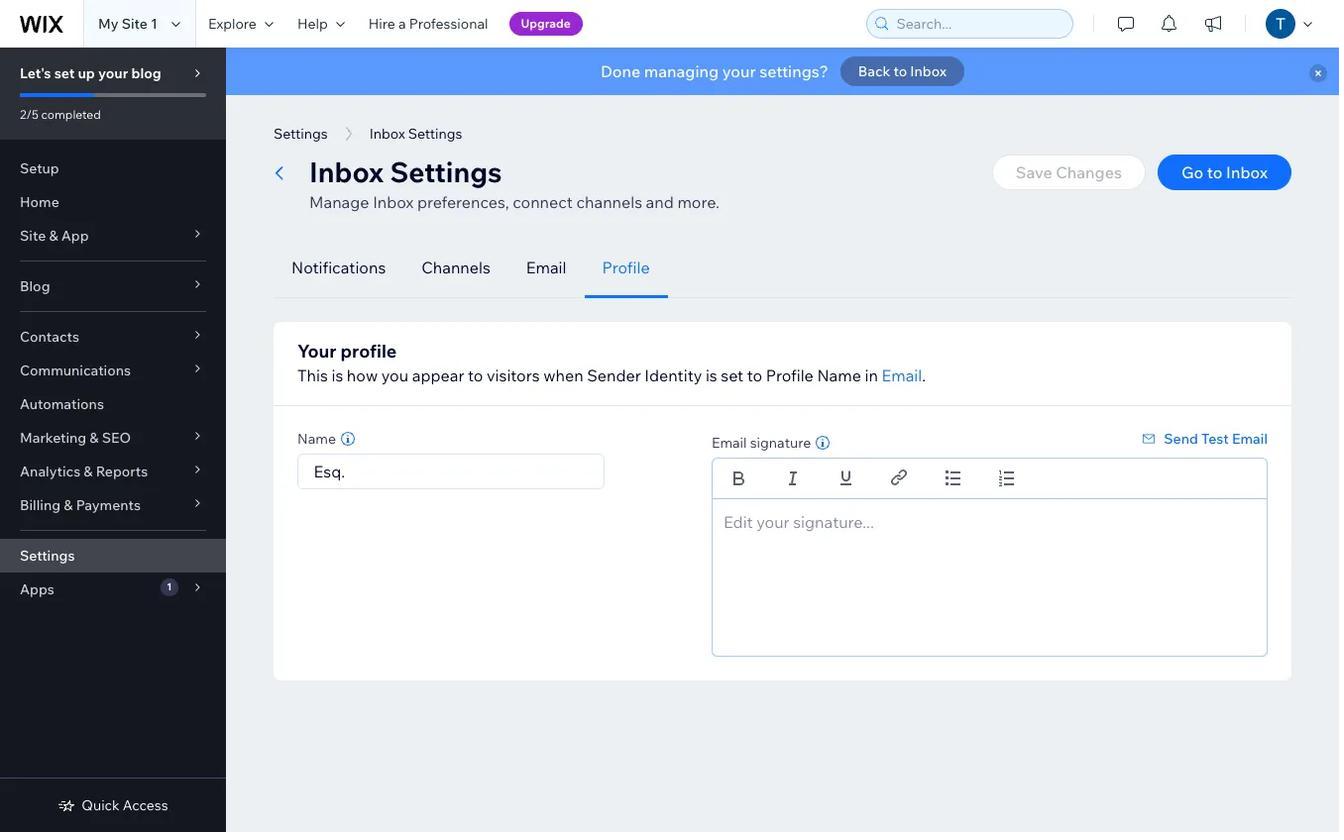Task type: vqa. For each thing, say whether or not it's contained in the screenshot.
'$'
no



Task type: locate. For each thing, give the bounding box(es) containing it.
let's
[[20, 64, 51, 82]]

& left 'reports' on the bottom of the page
[[84, 463, 93, 481]]

settings
[[274, 125, 328, 143], [408, 125, 462, 143], [390, 155, 502, 189], [20, 547, 75, 565]]

1 horizontal spatial 1
[[167, 581, 172, 594]]

settings inside inbox settings manage inbox preferences, connect channels and more.
[[390, 155, 502, 189]]

is
[[332, 366, 343, 386], [706, 366, 718, 386]]

inbox
[[911, 62, 947, 80], [369, 125, 405, 143], [309, 155, 384, 189], [1227, 163, 1268, 182], [373, 192, 414, 212]]

channels
[[577, 192, 643, 212]]

payments
[[76, 497, 141, 515]]

identity
[[645, 366, 702, 386]]

name down this
[[297, 430, 336, 448]]

test
[[1202, 430, 1229, 448]]

1 horizontal spatial profile
[[766, 366, 814, 386]]

& inside 'popup button'
[[84, 463, 93, 481]]

professional
[[409, 15, 488, 33]]

email right test
[[1232, 430, 1268, 448]]

inbox inside button
[[369, 125, 405, 143]]

name inside "your profile this is how you appear to visitors when sender identity is set to profile name in email ."
[[817, 366, 862, 386]]

2/5
[[20, 107, 39, 122]]

back
[[858, 62, 891, 80]]

billing
[[20, 497, 61, 515]]

& for billing
[[64, 497, 73, 515]]

upgrade button
[[509, 12, 583, 36]]

1 vertical spatial site
[[20, 227, 46, 245]]

inbox up manage
[[309, 155, 384, 189]]

settings link
[[0, 539, 226, 573]]

0 horizontal spatial site
[[20, 227, 46, 245]]

notifications
[[292, 258, 386, 278]]

hire a professional
[[369, 15, 488, 33]]

2 is from the left
[[706, 366, 718, 386]]

is right identity
[[706, 366, 718, 386]]

setup link
[[0, 152, 226, 185]]

email left signature
[[712, 434, 747, 452]]

your
[[723, 61, 756, 81], [98, 64, 128, 82]]

& right billing
[[64, 497, 73, 515]]

name
[[817, 366, 862, 386], [297, 430, 336, 448]]

my
[[98, 15, 119, 33]]

when
[[544, 366, 584, 386]]

profile
[[341, 340, 397, 363]]

your inside sidebar element
[[98, 64, 128, 82]]

1 horizontal spatial is
[[706, 366, 718, 386]]

2/5 completed
[[20, 107, 101, 122]]

set
[[54, 64, 75, 82], [721, 366, 744, 386]]

in
[[865, 366, 878, 386]]

profile inside "your profile this is how you appear to visitors when sender identity is set to profile name in email ."
[[766, 366, 814, 386]]

to right go
[[1208, 163, 1223, 182]]

1 vertical spatial set
[[721, 366, 744, 386]]

inbox right manage
[[373, 192, 414, 212]]

send
[[1164, 430, 1199, 448]]

profile down channels in the left top of the page
[[602, 258, 650, 278]]

1 horizontal spatial site
[[122, 15, 148, 33]]

seo
[[102, 429, 131, 447]]

name left the in
[[817, 366, 862, 386]]

0 vertical spatial name
[[817, 366, 862, 386]]

to right back
[[894, 62, 907, 80]]

0 vertical spatial profile
[[602, 258, 650, 278]]

0 horizontal spatial set
[[54, 64, 75, 82]]

done managing your settings?
[[601, 61, 829, 81]]

email right the in
[[882, 366, 922, 386]]

profile
[[602, 258, 650, 278], [766, 366, 814, 386]]

site right my
[[122, 15, 148, 33]]

blog
[[20, 278, 50, 295]]

marketing & seo button
[[0, 421, 226, 455]]

site
[[122, 15, 148, 33], [20, 227, 46, 245]]

email
[[526, 258, 567, 278], [882, 366, 922, 386], [1232, 430, 1268, 448], [712, 434, 747, 452]]

contacts
[[20, 328, 79, 346]]

profile up signature
[[766, 366, 814, 386]]

inbox right settings button
[[369, 125, 405, 143]]

managing
[[644, 61, 719, 81]]

quick
[[82, 797, 120, 815]]

analytics & reports button
[[0, 455, 226, 489]]

0 vertical spatial site
[[122, 15, 148, 33]]

site inside dropdown button
[[20, 227, 46, 245]]

0 horizontal spatial is
[[332, 366, 343, 386]]

&
[[49, 227, 58, 245], [90, 429, 99, 447], [84, 463, 93, 481], [64, 497, 73, 515]]

site down 'home'
[[20, 227, 46, 245]]

1 down "settings" link
[[167, 581, 172, 594]]

and
[[646, 192, 674, 212]]

1 right my
[[151, 15, 158, 33]]

set inside "your profile this is how you appear to visitors when sender identity is set to profile name in email ."
[[721, 366, 744, 386]]

explore
[[208, 15, 257, 33]]

settings inside button
[[274, 125, 328, 143]]

& inside popup button
[[64, 497, 73, 515]]

completed
[[41, 107, 101, 122]]

done managing your settings? alert
[[226, 48, 1340, 95]]

0 horizontal spatial your
[[98, 64, 128, 82]]

analytics & reports
[[20, 463, 148, 481]]

inbox inside button
[[911, 62, 947, 80]]

inbox right back
[[911, 62, 947, 80]]

set right identity
[[721, 366, 744, 386]]

let's set up your blog
[[20, 64, 161, 82]]

inbox settings button
[[360, 119, 472, 149]]

None text field
[[712, 499, 1268, 657]]

set left the up
[[54, 64, 75, 82]]

1 horizontal spatial set
[[721, 366, 744, 386]]

quick access
[[82, 797, 168, 815]]

reports
[[96, 463, 148, 481]]

more.
[[678, 192, 720, 212]]

& left "app" at left
[[49, 227, 58, 245]]

your right the up
[[98, 64, 128, 82]]

0 horizontal spatial 1
[[151, 15, 158, 33]]

inbox right go
[[1227, 163, 1268, 182]]

your
[[297, 340, 337, 363]]

1 horizontal spatial your
[[723, 61, 756, 81]]

1 vertical spatial name
[[297, 430, 336, 448]]

1 inside sidebar element
[[167, 581, 172, 594]]

is right this
[[332, 366, 343, 386]]

1
[[151, 15, 158, 33], [167, 581, 172, 594]]

1 vertical spatial profile
[[766, 366, 814, 386]]

your left settings?
[[723, 61, 756, 81]]

1 vertical spatial 1
[[167, 581, 172, 594]]

contacts button
[[0, 320, 226, 354]]

to
[[894, 62, 907, 80], [1208, 163, 1223, 182], [468, 366, 483, 386], [747, 366, 763, 386]]

this
[[297, 366, 328, 386]]

& left the seo
[[90, 429, 99, 447]]

1 horizontal spatial name
[[817, 366, 862, 386]]

help button
[[285, 0, 357, 48]]

0 vertical spatial set
[[54, 64, 75, 82]]

1 is from the left
[[332, 366, 343, 386]]

0 horizontal spatial profile
[[602, 258, 650, 278]]



Task type: describe. For each thing, give the bounding box(es) containing it.
inbox inside 'button'
[[1227, 163, 1268, 182]]

up
[[78, 64, 95, 82]]

settings inside sidebar element
[[20, 547, 75, 565]]

to right 'appear'
[[468, 366, 483, 386]]

site & app button
[[0, 219, 226, 253]]

settings button
[[264, 119, 338, 149]]

settings inside button
[[408, 125, 462, 143]]

channels
[[422, 258, 491, 278]]

go to inbox button
[[1158, 155, 1292, 190]]

connect
[[513, 192, 573, 212]]

0 vertical spatial 1
[[151, 15, 158, 33]]

& for site
[[49, 227, 58, 245]]

appear
[[412, 366, 464, 386]]

set inside sidebar element
[[54, 64, 75, 82]]

email down the connect
[[526, 258, 567, 278]]

home
[[20, 193, 59, 211]]

billing & payments button
[[0, 489, 226, 523]]

you
[[382, 366, 409, 386]]

quick access button
[[58, 797, 168, 815]]

a
[[399, 15, 406, 33]]

Enter your name here... field
[[304, 455, 598, 489]]

upgrade
[[521, 16, 571, 31]]

marketing
[[20, 429, 86, 447]]

communications button
[[0, 354, 226, 388]]

site & app
[[20, 227, 89, 245]]

blog
[[131, 64, 161, 82]]

.
[[922, 366, 926, 386]]

signature
[[750, 434, 811, 452]]

help
[[297, 15, 328, 33]]

how
[[347, 366, 378, 386]]

sender
[[587, 366, 641, 386]]

email button
[[882, 364, 922, 388]]

manage
[[309, 192, 369, 212]]

apps
[[20, 581, 54, 599]]

back to inbox button
[[841, 57, 965, 86]]

home link
[[0, 185, 226, 219]]

your profile this is how you appear to visitors when sender identity is set to profile name in email .
[[297, 340, 926, 386]]

marketing & seo
[[20, 429, 131, 447]]

go to inbox
[[1182, 163, 1268, 182]]

sidebar element
[[0, 48, 226, 833]]

0 horizontal spatial name
[[297, 430, 336, 448]]

& for analytics
[[84, 463, 93, 481]]

hire
[[369, 15, 395, 33]]

visitors
[[487, 366, 540, 386]]

to inside go to inbox 'button'
[[1208, 163, 1223, 182]]

setup
[[20, 160, 59, 177]]

preferences,
[[417, 192, 509, 212]]

go
[[1182, 163, 1204, 182]]

back to inbox
[[858, 62, 947, 80]]

your inside alert
[[723, 61, 756, 81]]

done
[[601, 61, 641, 81]]

automations link
[[0, 388, 226, 421]]

settings?
[[760, 61, 829, 81]]

email signature
[[712, 434, 811, 452]]

access
[[123, 797, 168, 815]]

to up email signature
[[747, 366, 763, 386]]

to inside back to inbox button
[[894, 62, 907, 80]]

hire a professional link
[[357, 0, 500, 48]]

analytics
[[20, 463, 81, 481]]

billing & payments
[[20, 497, 141, 515]]

Search... field
[[891, 10, 1067, 38]]

communications
[[20, 362, 131, 380]]

send test email button
[[1141, 430, 1268, 448]]

& for marketing
[[90, 429, 99, 447]]

my site 1
[[98, 15, 158, 33]]

inbox settings
[[369, 125, 462, 143]]

send test email
[[1164, 430, 1268, 448]]

email inside "your profile this is how you appear to visitors when sender identity is set to profile name in email ."
[[882, 366, 922, 386]]

inbox settings manage inbox preferences, connect channels and more.
[[309, 155, 720, 212]]

blog button
[[0, 270, 226, 303]]

automations
[[20, 396, 104, 413]]

app
[[61, 227, 89, 245]]



